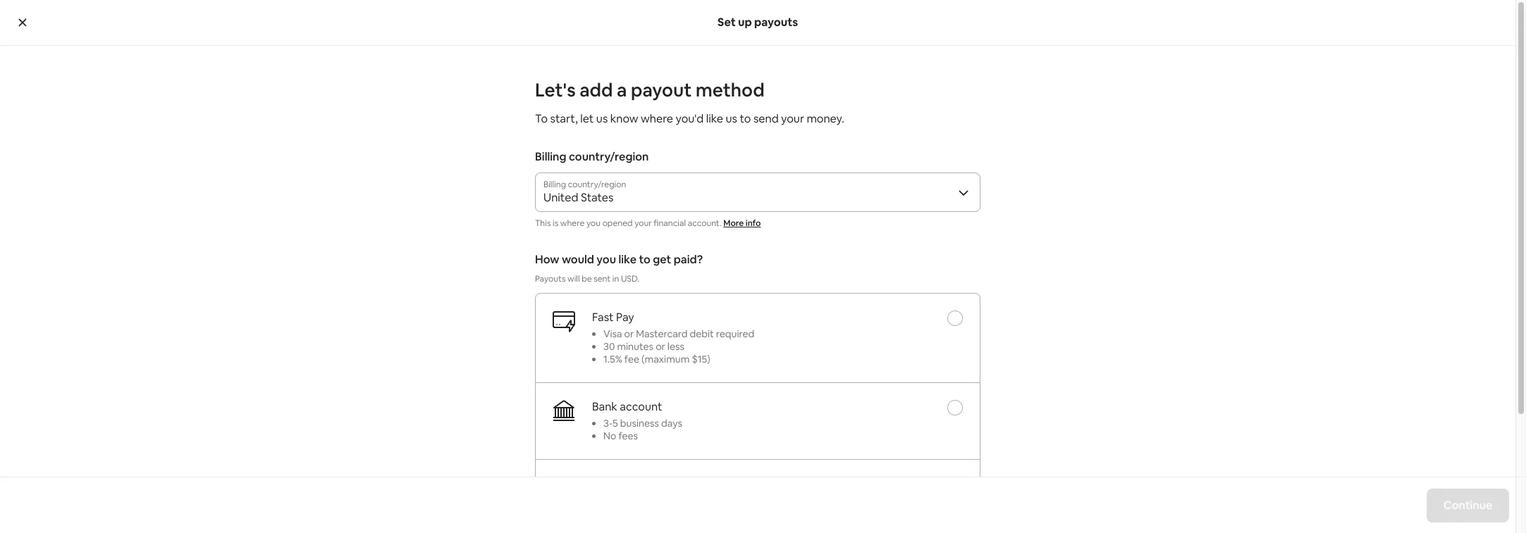 Task type: locate. For each thing, give the bounding box(es) containing it.
1 vertical spatial you
[[597, 252, 616, 267]]

info
[[746, 218, 761, 229]]

1.5%
[[604, 354, 622, 366]]

billing country/region
[[535, 149, 649, 164]]

you
[[587, 218, 601, 229], [597, 252, 616, 267]]

to left send
[[740, 111, 751, 126]]

billing
[[535, 149, 567, 164]]

0 horizontal spatial your
[[635, 218, 652, 229]]

1 us from the left
[[596, 111, 608, 126]]

more info button
[[724, 218, 761, 229]]

be
[[582, 274, 592, 285]]

0 vertical spatial like
[[706, 111, 723, 126]]

where right is
[[560, 218, 585, 229]]

0 vertical spatial to
[[740, 111, 751, 126]]

1 vertical spatial where
[[560, 218, 585, 229]]

account.
[[688, 218, 722, 229]]

(maximum
[[642, 354, 690, 366]]

a
[[617, 78, 627, 102]]

know
[[610, 111, 638, 126]]

or
[[624, 328, 634, 341], [656, 341, 665, 354]]

sent
[[594, 274, 611, 285]]

0 horizontal spatial us
[[596, 111, 608, 126]]

1 vertical spatial to
[[639, 252, 651, 267]]

your right opened
[[635, 218, 652, 229]]

or left less
[[656, 341, 665, 354]]

None radio
[[948, 311, 963, 327], [948, 401, 963, 416], [948, 311, 963, 327], [948, 401, 963, 416]]

to up usd.
[[639, 252, 651, 267]]

like inside how would you like to get paid? payouts will be sent in usd.
[[619, 252, 637, 267]]

to
[[740, 111, 751, 126], [639, 252, 651, 267]]

fast pay visa or mastercard debit required 30 minutes or less 1.5% fee (maximum $15)
[[592, 311, 755, 366]]

days
[[661, 418, 682, 430]]

like right you'd
[[706, 111, 723, 126]]

PayPal radio
[[948, 478, 963, 493]]

your
[[781, 111, 804, 126], [635, 218, 652, 229]]

to
[[535, 111, 548, 126]]

1 horizontal spatial where
[[641, 111, 673, 126]]

where down let's add a payout method
[[641, 111, 673, 126]]

you left opened
[[587, 218, 601, 229]]

you up "sent"
[[597, 252, 616, 267]]

set up payouts
[[718, 14, 798, 29]]

1 vertical spatial your
[[635, 218, 652, 229]]

your right send
[[781, 111, 804, 126]]

or right visa
[[624, 328, 634, 341]]

0 vertical spatial where
[[641, 111, 673, 126]]

opened
[[603, 218, 633, 229]]

us left send
[[726, 111, 737, 126]]

1 horizontal spatial to
[[740, 111, 751, 126]]

continue button
[[1427, 489, 1510, 523]]

1 horizontal spatial your
[[781, 111, 804, 126]]

30
[[604, 341, 615, 354]]

fee
[[625, 354, 640, 366]]

paypal
[[592, 477, 625, 492]]

0 vertical spatial you
[[587, 218, 601, 229]]

us
[[596, 111, 608, 126], [726, 111, 737, 126]]

pay
[[616, 311, 634, 325]]

like
[[706, 111, 723, 126], [619, 252, 637, 267]]

required
[[716, 328, 755, 341]]

close image
[[17, 17, 28, 28]]

1 horizontal spatial like
[[706, 111, 723, 126]]

1 horizontal spatial us
[[726, 111, 737, 126]]

0 horizontal spatial to
[[639, 252, 651, 267]]

us right let
[[596, 111, 608, 126]]

more
[[724, 218, 744, 229]]

0 horizontal spatial like
[[619, 252, 637, 267]]

would
[[562, 252, 594, 267]]

like up usd.
[[619, 252, 637, 267]]

get paid?
[[653, 252, 703, 267]]

1 vertical spatial like
[[619, 252, 637, 267]]

bank
[[592, 400, 617, 415]]

where
[[641, 111, 673, 126], [560, 218, 585, 229]]



Task type: describe. For each thing, give the bounding box(es) containing it.
will
[[568, 274, 580, 285]]

$15)
[[692, 354, 711, 366]]

fees
[[619, 430, 638, 443]]

bank account 3-5 business days no fees
[[592, 400, 682, 443]]

3-
[[604, 418, 613, 430]]

you inside how would you like to get paid? payouts will be sent in usd.
[[597, 252, 616, 267]]

1 horizontal spatial or
[[656, 341, 665, 354]]

to start, let us know where you'd like us to send your money.
[[535, 111, 844, 126]]

this
[[535, 218, 551, 229]]

account
[[620, 400, 662, 415]]

debit
[[690, 328, 714, 341]]

0 horizontal spatial or
[[624, 328, 634, 341]]

usd.
[[621, 274, 640, 285]]

continue
[[1444, 498, 1493, 513]]

to inside how would you like to get paid? payouts will be sent in usd.
[[639, 252, 651, 267]]

visa
[[604, 328, 622, 341]]

no
[[604, 430, 616, 443]]

how would you like to get paid? payouts will be sent in usd.
[[535, 252, 703, 285]]

let's
[[535, 78, 576, 102]]

let's add a payout method
[[535, 78, 765, 102]]

business
[[620, 418, 659, 430]]

start,
[[550, 111, 578, 126]]

0 horizontal spatial where
[[560, 218, 585, 229]]

you'd
[[676, 111, 704, 126]]

send
[[754, 111, 779, 126]]

2 us from the left
[[726, 111, 737, 126]]

money.
[[807, 111, 844, 126]]

add
[[580, 78, 613, 102]]

less
[[668, 341, 685, 354]]

set
[[718, 14, 736, 29]]

let
[[580, 111, 594, 126]]

financial
[[654, 218, 686, 229]]

this is where you opened your financial account. more info
[[535, 218, 761, 229]]

up
[[738, 14, 752, 29]]

payouts
[[535, 274, 566, 285]]

minutes
[[617, 341, 654, 354]]

payout method
[[631, 78, 765, 102]]

how
[[535, 252, 559, 267]]

country/region
[[569, 149, 649, 164]]

in
[[613, 274, 619, 285]]

mastercard
[[636, 328, 688, 341]]

payouts
[[754, 14, 798, 29]]

0 vertical spatial your
[[781, 111, 804, 126]]

is
[[553, 218, 559, 229]]

5
[[613, 418, 618, 430]]

fast
[[592, 311, 614, 325]]



Task type: vqa. For each thing, say whether or not it's contained in the screenshot.
elevator
no



